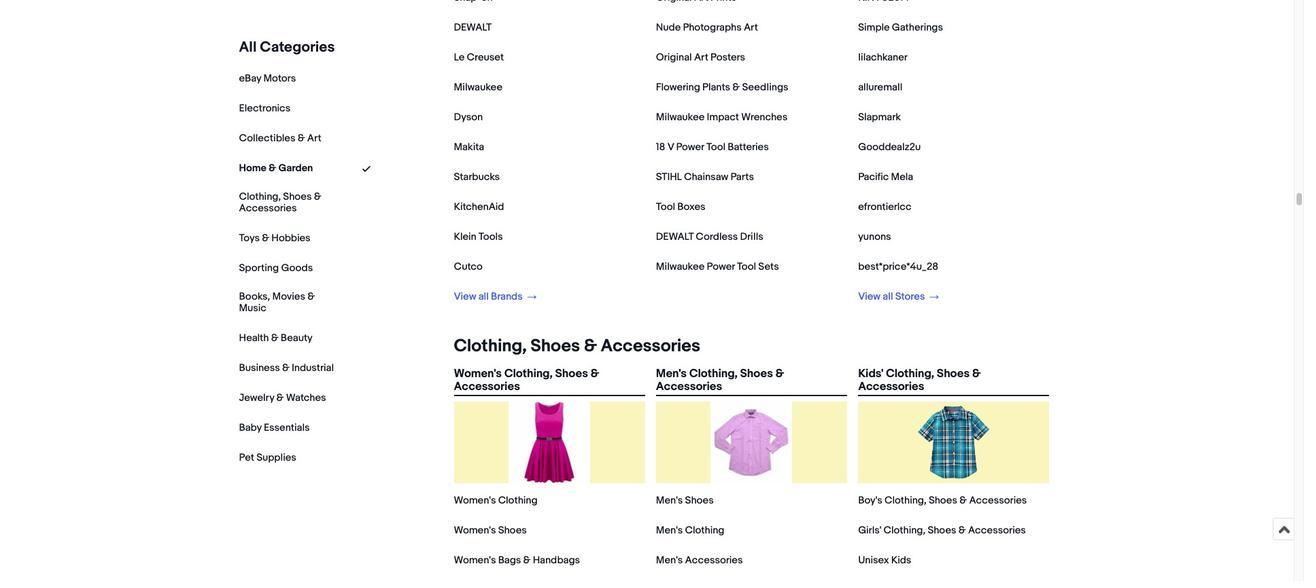 Task type: locate. For each thing, give the bounding box(es) containing it.
clothing, shoes & accessories up women's clothing, shoes & accessories link
[[454, 336, 701, 357]]

hobbies
[[272, 232, 311, 245]]

1 vertical spatial clothing, shoes & accessories link
[[449, 336, 701, 357]]

0 vertical spatial power
[[676, 141, 704, 154]]

men's clothing, shoes & accessories link
[[656, 367, 848, 394]]

chainsaw
[[684, 171, 729, 184]]

men's inside men's clothing, shoes & accessories
[[656, 367, 687, 381]]

1 vertical spatial milwaukee
[[656, 111, 705, 124]]

health
[[239, 332, 269, 345]]

power right v
[[676, 141, 704, 154]]

milwaukee down the "dewalt cordless drills"
[[656, 260, 705, 273]]

1 women's from the top
[[454, 367, 502, 381]]

view down cutco
[[454, 290, 476, 303]]

0 horizontal spatial art
[[307, 132, 322, 145]]

dewalt for dewalt link
[[454, 21, 492, 34]]

1 horizontal spatial clothing
[[685, 524, 725, 537]]

2 all from the left
[[883, 290, 893, 303]]

view for view all stores
[[858, 290, 881, 303]]

1 men's from the top
[[656, 367, 687, 381]]

men's shoes
[[656, 494, 714, 507]]

milwaukee down flowering
[[656, 111, 705, 124]]

dewalt down "tool boxes" link
[[656, 231, 694, 243]]

& inside men's clothing, shoes & accessories
[[776, 367, 784, 381]]

1 vertical spatial dewalt
[[656, 231, 694, 243]]

clothing, shoes & accessories link up women's clothing, shoes & accessories link
[[449, 336, 701, 357]]

pacific
[[858, 171, 889, 184]]

collectibles & art
[[239, 132, 322, 145]]

handbags
[[533, 554, 580, 567]]

2 men's from the top
[[656, 494, 683, 507]]

clothing, inside kids' clothing, shoes & accessories
[[886, 367, 935, 381]]

ebay motors link
[[239, 72, 296, 85]]

0 horizontal spatial clothing, shoes & accessories link
[[239, 190, 334, 215]]

milwaukee for milwaukee link
[[454, 81, 503, 94]]

stihl chainsaw parts
[[656, 171, 754, 184]]

0 horizontal spatial clothing, shoes & accessories
[[239, 190, 321, 215]]

1 horizontal spatial clothing, shoes & accessories
[[454, 336, 701, 357]]

3 men's from the top
[[656, 524, 683, 537]]

dyson link
[[454, 111, 483, 124]]

1 vertical spatial power
[[707, 260, 735, 273]]

accessories inside women's clothing, shoes & accessories
[[454, 380, 520, 394]]

all left stores
[[883, 290, 893, 303]]

1 view from the left
[[454, 290, 476, 303]]

shoes
[[283, 190, 312, 203], [531, 336, 580, 357], [555, 367, 588, 381], [740, 367, 773, 381], [937, 367, 970, 381], [685, 494, 714, 507], [929, 494, 958, 507], [498, 524, 527, 537], [928, 524, 957, 537]]

gooddealz2u link
[[858, 141, 921, 154]]

0 horizontal spatial all
[[479, 290, 489, 303]]

simple gatherings
[[858, 21, 943, 34]]

tool left boxes
[[656, 201, 675, 214]]

view all stores link
[[858, 290, 939, 303]]

3 women's from the top
[[454, 524, 496, 537]]

music
[[239, 302, 266, 315]]

shoes inside clothing, shoes & accessories
[[283, 190, 312, 203]]

0 vertical spatial tool
[[707, 141, 726, 154]]

business
[[239, 362, 280, 374]]

home & garden
[[239, 162, 313, 175]]

clothing up the women's shoes
[[498, 494, 538, 507]]

toys & hobbies link
[[239, 232, 311, 245]]

women's shoes
[[454, 524, 527, 537]]

brands
[[491, 290, 523, 303]]

unisex
[[858, 554, 889, 567]]

categories
[[260, 39, 335, 56]]

clothing, inside men's clothing, shoes & accessories
[[689, 367, 738, 381]]

art up garden
[[307, 132, 322, 145]]

pet
[[239, 451, 254, 464]]

le creuset link
[[454, 51, 504, 64]]

1 vertical spatial tool
[[656, 201, 675, 214]]

4 women's from the top
[[454, 554, 496, 567]]

women's for women's clothing, shoes & accessories
[[454, 367, 502, 381]]

art up the posters
[[744, 21, 758, 34]]

0 vertical spatial clothing, shoes & accessories
[[239, 190, 321, 215]]

women's inside women's clothing, shoes & accessories
[[454, 367, 502, 381]]

clothing up the "men's accessories"
[[685, 524, 725, 537]]

18
[[656, 141, 665, 154]]

1 all from the left
[[479, 290, 489, 303]]

toys
[[239, 232, 260, 245]]

books, movies & music
[[239, 290, 315, 315]]

nude photographs art
[[656, 21, 758, 34]]

klein tools link
[[454, 231, 503, 243]]

0 horizontal spatial clothing
[[498, 494, 538, 507]]

unisex kids link
[[858, 554, 912, 567]]

yunons
[[858, 231, 891, 243]]

view left stores
[[858, 290, 881, 303]]

flowering plants & seedlings link
[[656, 81, 789, 94]]

power down cordless
[[707, 260, 735, 273]]

2 horizontal spatial tool
[[737, 260, 756, 273]]

men's clothing link
[[656, 524, 725, 537]]

women's clothing, shoes & accessories image
[[509, 402, 590, 484]]

1 vertical spatial art
[[694, 51, 709, 64]]

jewelry & watches link
[[239, 391, 326, 404]]

yunons link
[[858, 231, 891, 243]]

1 horizontal spatial dewalt
[[656, 231, 694, 243]]

dewalt up le creuset link
[[454, 21, 492, 34]]

1 horizontal spatial art
[[694, 51, 709, 64]]

art for nude photographs art
[[744, 21, 758, 34]]

milwaukee
[[454, 81, 503, 94], [656, 111, 705, 124], [656, 260, 705, 273]]

tool down milwaukee impact wrenches 'link'
[[707, 141, 726, 154]]

v
[[668, 141, 674, 154]]

men's clothing
[[656, 524, 725, 537]]

movies
[[272, 290, 305, 303]]

le creuset
[[454, 51, 504, 64]]

makita link
[[454, 141, 484, 154]]

0 horizontal spatial dewalt
[[454, 21, 492, 34]]

women's
[[454, 367, 502, 381], [454, 494, 496, 507], [454, 524, 496, 537], [454, 554, 496, 567]]

kids
[[891, 554, 912, 567]]

clothing, shoes & accessories link down garden
[[239, 190, 334, 215]]

sporting goods link
[[239, 262, 313, 275]]

1 vertical spatial clothing
[[685, 524, 725, 537]]

boxes
[[678, 201, 706, 214]]

power
[[676, 141, 704, 154], [707, 260, 735, 273]]

best*price*4u_28 link
[[858, 260, 939, 273]]

stores
[[896, 290, 925, 303]]

1 horizontal spatial tool
[[707, 141, 726, 154]]

0 horizontal spatial tool
[[656, 201, 675, 214]]

best*price*4u_28
[[858, 260, 939, 273]]

0 vertical spatial milwaukee
[[454, 81, 503, 94]]

klein
[[454, 231, 477, 243]]

2 vertical spatial art
[[307, 132, 322, 145]]

0 horizontal spatial power
[[676, 141, 704, 154]]

4 men's from the top
[[656, 554, 683, 567]]

electronics link
[[239, 102, 291, 115]]

2 horizontal spatial art
[[744, 21, 758, 34]]

men's for men's shoes
[[656, 494, 683, 507]]

accessories
[[239, 202, 297, 215], [601, 336, 701, 357], [454, 380, 520, 394], [656, 380, 722, 394], [858, 380, 925, 394], [969, 494, 1027, 507], [968, 524, 1026, 537], [685, 554, 743, 567]]

men's clothing, shoes & accessories image
[[711, 402, 793, 484]]

simple
[[858, 21, 890, 34]]

sporting
[[239, 262, 279, 275]]

milwaukee down le creuset link
[[454, 81, 503, 94]]

0 vertical spatial art
[[744, 21, 758, 34]]

& inside women's clothing, shoes & accessories
[[591, 367, 599, 381]]

dewalt cordless drills
[[656, 231, 764, 243]]

pet supplies link
[[239, 451, 296, 464]]

2 vertical spatial milwaukee
[[656, 260, 705, 273]]

2 view from the left
[[858, 290, 881, 303]]

1 horizontal spatial view
[[858, 290, 881, 303]]

&
[[733, 81, 740, 94], [298, 132, 305, 145], [269, 162, 276, 175], [314, 190, 321, 203], [262, 232, 269, 245], [308, 290, 315, 303], [271, 332, 279, 345], [584, 336, 597, 357], [282, 362, 290, 374], [591, 367, 599, 381], [776, 367, 784, 381], [972, 367, 981, 381], [277, 391, 284, 404], [960, 494, 967, 507], [959, 524, 966, 537], [523, 554, 531, 567]]

alluremall link
[[858, 81, 903, 94]]

alluremall
[[858, 81, 903, 94]]

milwaukee for milwaukee power tool sets
[[656, 260, 705, 273]]

batteries
[[728, 141, 769, 154]]

all left brands
[[479, 290, 489, 303]]

all for stores
[[883, 290, 893, 303]]

original art posters
[[656, 51, 746, 64]]

dewalt for dewalt cordless drills
[[656, 231, 694, 243]]

1 horizontal spatial clothing, shoes & accessories link
[[449, 336, 701, 357]]

art left the posters
[[694, 51, 709, 64]]

tool left sets
[[737, 260, 756, 273]]

baby essentials
[[239, 421, 310, 434]]

0 horizontal spatial view
[[454, 290, 476, 303]]

all
[[479, 290, 489, 303], [883, 290, 893, 303]]

health & beauty link
[[239, 332, 313, 345]]

men's accessories link
[[656, 554, 743, 567]]

sporting goods
[[239, 262, 313, 275]]

lilachkaner
[[858, 51, 908, 64]]

beauty
[[281, 332, 313, 345]]

clothing, inside women's clothing, shoes & accessories
[[504, 367, 553, 381]]

2 women's from the top
[[454, 494, 496, 507]]

0 vertical spatial dewalt
[[454, 21, 492, 34]]

men's for men's clothing, shoes & accessories
[[656, 367, 687, 381]]

tool boxes
[[656, 201, 706, 214]]

baby essentials link
[[239, 421, 310, 434]]

home & garden link
[[239, 162, 313, 175]]

0 vertical spatial clothing
[[498, 494, 538, 507]]

1 horizontal spatial all
[[883, 290, 893, 303]]

clothing, shoes & accessories down home & garden link
[[239, 190, 321, 215]]



Task type: vqa. For each thing, say whether or not it's contained in the screenshot.
Original Art Posters
yes



Task type: describe. For each thing, give the bounding box(es) containing it.
stihl chainsaw parts link
[[656, 171, 754, 184]]

clothing, for girls'
[[884, 524, 926, 537]]

shoes inside kids' clothing, shoes & accessories
[[937, 367, 970, 381]]

view all stores
[[858, 290, 927, 303]]

flowering plants & seedlings
[[656, 81, 789, 94]]

clothing, for women's
[[504, 367, 553, 381]]

18 v power tool batteries link
[[656, 141, 769, 154]]

accessories inside men's clothing, shoes & accessories
[[656, 380, 722, 394]]

plants
[[703, 81, 731, 94]]

shoes inside men's clothing, shoes & accessories
[[740, 367, 773, 381]]

ebay motors
[[239, 72, 296, 85]]

dyson
[[454, 111, 483, 124]]

boy's
[[858, 494, 883, 507]]

& inside clothing, shoes & accessories
[[314, 190, 321, 203]]

men's shoes link
[[656, 494, 714, 507]]

kids' clothing, shoes & accessories link
[[858, 367, 1050, 394]]

men's for men's accessories
[[656, 554, 683, 567]]

mela
[[891, 171, 914, 184]]

pacific mela link
[[858, 171, 914, 184]]

18 v power tool batteries
[[656, 141, 769, 154]]

industrial
[[292, 362, 334, 374]]

dewalt link
[[454, 21, 492, 34]]

clothing, inside 'link'
[[239, 190, 281, 203]]

kitchenaid
[[454, 201, 504, 214]]

women's for women's shoes
[[454, 524, 496, 537]]

clothing for men's clothing
[[685, 524, 725, 537]]

clothing, for kids'
[[886, 367, 935, 381]]

toys & hobbies
[[239, 232, 311, 245]]

tools
[[479, 231, 503, 243]]

jewelry
[[239, 391, 274, 404]]

watches
[[286, 391, 326, 404]]

1 horizontal spatial power
[[707, 260, 735, 273]]

view all brands
[[454, 290, 525, 303]]

original
[[656, 51, 692, 64]]

cutco
[[454, 260, 483, 273]]

milwaukee power tool sets link
[[656, 260, 779, 273]]

collectibles
[[239, 132, 295, 145]]

women's clothing, shoes & accessories link
[[454, 367, 645, 394]]

starbucks
[[454, 171, 500, 184]]

milwaukee for milwaukee impact wrenches
[[656, 111, 705, 124]]

2 vertical spatial tool
[[737, 260, 756, 273]]

milwaukee impact wrenches
[[656, 111, 788, 124]]

goods
[[281, 262, 313, 275]]

electronics
[[239, 102, 291, 115]]

kids' clothing, shoes & accessories image
[[913, 402, 995, 484]]

milwaukee link
[[454, 81, 503, 94]]

original art posters link
[[656, 51, 746, 64]]

home
[[239, 162, 267, 175]]

books, movies & music link
[[239, 290, 334, 315]]

tool boxes link
[[656, 201, 706, 214]]

unisex kids
[[858, 554, 912, 567]]

drills
[[740, 231, 764, 243]]

health & beauty
[[239, 332, 313, 345]]

all for brands
[[479, 290, 489, 303]]

women's clothing link
[[454, 494, 538, 507]]

slapmark
[[858, 111, 901, 124]]

women's for women's bags & handbags
[[454, 554, 496, 567]]

& inside kids' clothing, shoes & accessories
[[972, 367, 981, 381]]

impact
[[707, 111, 739, 124]]

baby
[[239, 421, 262, 434]]

nude photographs art link
[[656, 21, 758, 34]]

view for view all brands
[[454, 290, 476, 303]]

clothing, for men's
[[689, 367, 738, 381]]

dewalt cordless drills link
[[656, 231, 764, 243]]

girls'
[[858, 524, 882, 537]]

women's for women's clothing
[[454, 494, 496, 507]]

simple gatherings link
[[858, 21, 943, 34]]

efrontierlcc
[[858, 201, 912, 214]]

art for collectibles & art
[[307, 132, 322, 145]]

slapmark link
[[858, 111, 901, 124]]

men's accessories
[[656, 554, 743, 567]]

garden
[[279, 162, 313, 175]]

creuset
[[467, 51, 504, 64]]

accessories inside kids' clothing, shoes & accessories
[[858, 380, 925, 394]]

clothing for women's clothing
[[498, 494, 538, 507]]

motors
[[263, 72, 296, 85]]

essentials
[[264, 421, 310, 434]]

bags
[[498, 554, 521, 567]]

pacific mela
[[858, 171, 914, 184]]

shoes inside women's clothing, shoes & accessories
[[555, 367, 588, 381]]

klein tools
[[454, 231, 503, 243]]

lilachkaner link
[[858, 51, 908, 64]]

gatherings
[[892, 21, 943, 34]]

pet supplies
[[239, 451, 296, 464]]

supplies
[[257, 451, 296, 464]]

women's bags & handbags
[[454, 554, 580, 567]]

men's clothing, shoes & accessories
[[656, 367, 784, 394]]

makita
[[454, 141, 484, 154]]

women's clothing
[[454, 494, 538, 507]]

men's for men's clothing
[[656, 524, 683, 537]]

1 vertical spatial clothing, shoes & accessories
[[454, 336, 701, 357]]

cordless
[[696, 231, 738, 243]]

& inside books, movies & music
[[308, 290, 315, 303]]

girls' clothing, shoes & accessories
[[858, 524, 1026, 537]]

business & industrial
[[239, 362, 334, 374]]

jewelry & watches
[[239, 391, 326, 404]]

stihl
[[656, 171, 682, 184]]

kids'
[[858, 367, 884, 381]]

books,
[[239, 290, 270, 303]]

efrontierlcc link
[[858, 201, 912, 214]]

women's shoes link
[[454, 524, 527, 537]]

gooddealz2u
[[858, 141, 921, 154]]

seedlings
[[742, 81, 789, 94]]

0 vertical spatial clothing, shoes & accessories link
[[239, 190, 334, 215]]

view all brands link
[[454, 290, 537, 303]]

clothing, for boy's
[[885, 494, 927, 507]]

girls' clothing, shoes & accessories link
[[858, 524, 1026, 537]]



